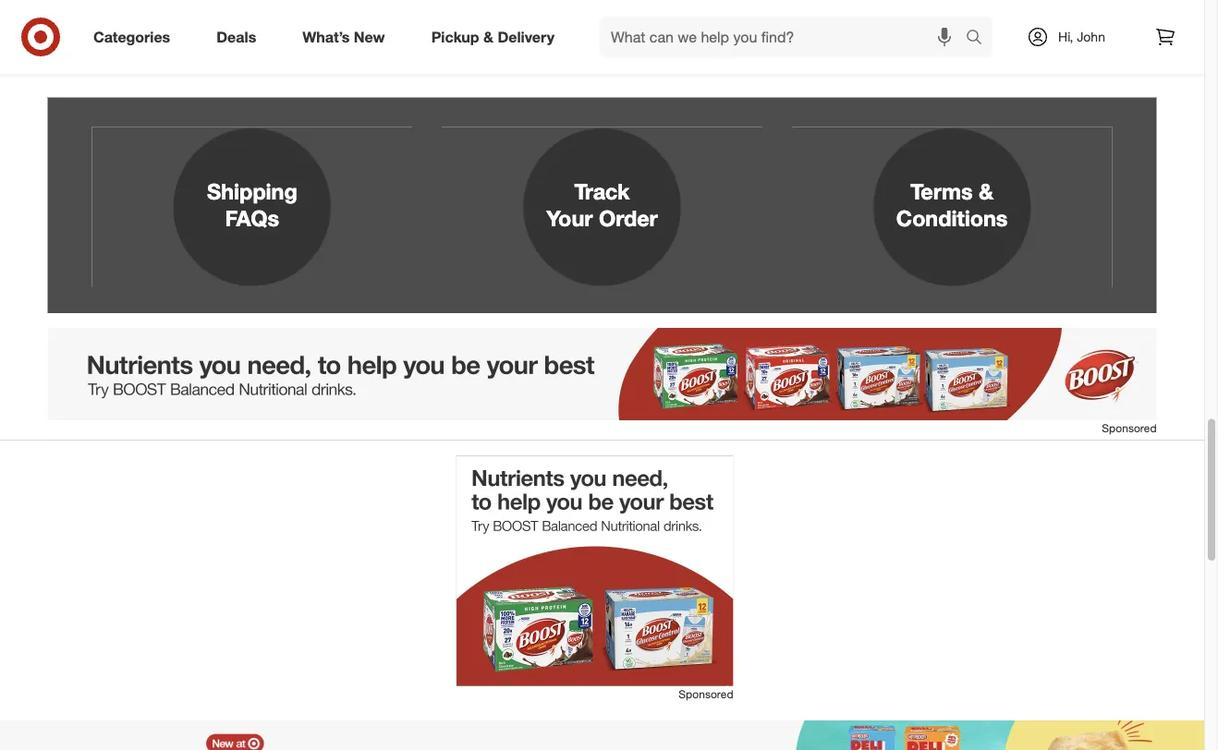 Task type: describe. For each thing, give the bounding box(es) containing it.
categories link
[[78, 17, 193, 57]]

terms
[[911, 178, 973, 205]]

& for terms
[[979, 178, 994, 205]]

2 vertical spatial advertisement region
[[0, 721, 1204, 751]]

track your order
[[547, 178, 658, 232]]

new
[[354, 28, 385, 46]]

deals link
[[201, 17, 279, 57]]

sponsored for the top advertisement region
[[1102, 421, 1157, 435]]

pickup
[[431, 28, 479, 46]]

order
[[599, 205, 658, 232]]

what's new
[[302, 28, 385, 46]]

faqs
[[225, 205, 279, 232]]

categories
[[93, 28, 170, 46]]

shipping faqs
[[207, 178, 297, 232]]

0 vertical spatial advertisement region
[[48, 328, 1157, 420]]

target redcard link
[[801, 2, 928, 43]]

conditions
[[896, 205, 1008, 232]]

hi, john
[[1058, 29, 1105, 45]]

search
[[958, 30, 1002, 48]]

track
[[574, 178, 630, 205]]

redcard
[[858, 13, 916, 32]]

delivery
[[498, 28, 555, 46]]



Task type: vqa. For each thing, say whether or not it's contained in the screenshot.
the left "Sign"
no



Task type: locate. For each thing, give the bounding box(es) containing it.
deals
[[216, 28, 256, 46]]

sponsored for the middle advertisement region
[[679, 688, 733, 701]]

hi,
[[1058, 29, 1073, 45]]

1 horizontal spatial sponsored
[[1102, 421, 1157, 435]]

target redcard
[[813, 13, 916, 32]]

advertisement region
[[48, 328, 1157, 420], [456, 456, 733, 687], [0, 721, 1204, 751]]

sponsored
[[1102, 421, 1157, 435], [679, 688, 733, 701]]

target
[[813, 13, 853, 32]]

1 vertical spatial sponsored
[[679, 688, 733, 701]]

what's new link
[[287, 17, 408, 57]]

john
[[1077, 29, 1105, 45]]

1 vertical spatial advertisement region
[[456, 456, 733, 687]]

& for pickup
[[483, 28, 494, 46]]

your
[[547, 205, 593, 232]]

1 horizontal spatial &
[[979, 178, 994, 205]]

what's
[[302, 28, 350, 46]]

0 horizontal spatial sponsored
[[679, 688, 733, 701]]

1 vertical spatial &
[[979, 178, 994, 205]]

0 horizontal spatial &
[[483, 28, 494, 46]]

0 vertical spatial &
[[483, 28, 494, 46]]

& right pickup
[[483, 28, 494, 46]]

What can we help you find? suggestions appear below search field
[[600, 17, 971, 57]]

shipping
[[207, 178, 297, 205]]

&
[[483, 28, 494, 46], [979, 178, 994, 205]]

pickup & delivery link
[[416, 17, 578, 57]]

terms & conditions
[[896, 178, 1008, 232]]

& inside terms & conditions
[[979, 178, 994, 205]]

search button
[[958, 17, 1002, 61]]

0 vertical spatial sponsored
[[1102, 421, 1157, 435]]

pickup & delivery
[[431, 28, 555, 46]]

& up conditions
[[979, 178, 994, 205]]



